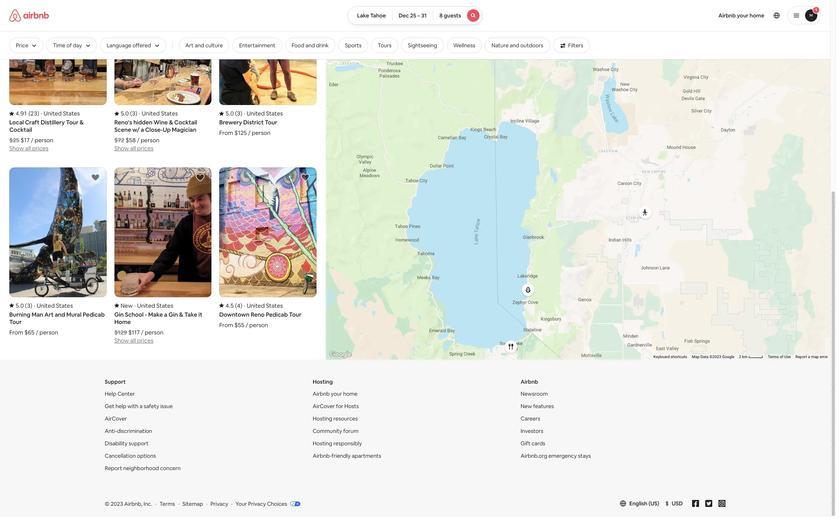 Task type: describe. For each thing, give the bounding box(es) containing it.
downtown reno pedicab tour group
[[219, 168, 317, 329]]

reno's hidden wine & cocktail scene w/ a close-up magician $72 $58 / person show all prices
[[114, 119, 197, 152]]

Nature and outdoors button
[[485, 38, 550, 53]]

add to wishlist image for burning man art and mural pedicab tour from $65 / person
[[91, 173, 100, 183]]

aircover for aircover for hosts
[[313, 403, 335, 410]]

nature
[[492, 42, 509, 49]]

(23)
[[29, 110, 39, 117]]

person inside burning man art and mural pedicab tour from $65 / person
[[40, 329, 58, 336]]

· united states inside local craft distillery tour & cocktail group
[[41, 110, 80, 117]]

show all prices button for prices
[[9, 144, 48, 152]]

and for art
[[195, 42, 204, 49]]

airbnb inside profile element
[[718, 12, 736, 19]]

person inside the brewery district tour from $125 / person
[[252, 129, 271, 137]]

prices inside local craft distillery tour & cocktail $25 $17 / person show all prices
[[32, 145, 48, 152]]

none search field containing lake tahoe
[[347, 6, 483, 25]]

help
[[116, 403, 126, 410]]

1 vertical spatial home
[[343, 391, 358, 398]]

© 2023 airbnb, inc.
[[105, 501, 152, 508]]

5.0 (3) for brewery
[[226, 110, 242, 117]]

/ inside downtown reno pedicab tour from $55 / person
[[246, 322, 248, 329]]

Tours button
[[371, 38, 398, 53]]

/ inside gin school - make a gin & take it home $129 $117 / person show all prices
[[141, 329, 144, 336]]

your privacy choices link
[[236, 501, 300, 508]]

2
[[739, 355, 741, 359]]

time of day button
[[46, 38, 97, 53]]

gin school - make a gin & take it home group
[[114, 168, 212, 344]]

4.5 out of 5 average rating,  4 reviews image
[[219, 302, 242, 309]]

2023
[[111, 501, 123, 508]]

disability
[[105, 440, 127, 447]]

day
[[73, 42, 82, 49]]

show inside reno's hidden wine & cocktail scene w/ a close-up magician $72 $58 / person show all prices
[[114, 145, 129, 152]]

0 horizontal spatial airbnb your home
[[313, 391, 358, 398]]

$117
[[128, 329, 140, 336]]

4.5
[[226, 302, 234, 309]]

data
[[701, 355, 709, 359]]

your
[[236, 501, 247, 508]]

new features
[[521, 403, 554, 410]]

filters button
[[553, 38, 590, 53]]

take
[[184, 311, 197, 318]]

man
[[32, 311, 43, 318]]

of for day
[[67, 42, 72, 49]]

· inside "brewery district tour" group
[[244, 110, 245, 117]]

all inside gin school - make a gin & take it home $129 $117 / person show all prices
[[130, 337, 136, 344]]

1 privacy from the left
[[210, 501, 228, 508]]

united for 4.5 out of 5 average rating,  4 reviews 'image'
[[247, 302, 265, 309]]

/ inside local craft distillery tour & cocktail $25 $17 / person show all prices
[[31, 137, 33, 144]]

report a map error
[[796, 355, 828, 359]]

dec 25 – 31
[[399, 12, 427, 19]]

all inside reno's hidden wine & cocktail scene w/ a close-up magician $72 $58 / person show all prices
[[130, 145, 136, 152]]

$125
[[234, 129, 247, 137]]

5.0 out of 5 average rating,  3 reviews image for reno's
[[114, 110, 137, 117]]

disability support
[[105, 440, 149, 447]]

a left map
[[808, 355, 810, 359]]

hosting for hosting resources
[[313, 415, 332, 422]]

5.0 inside burning man art and mural pedicab tour group
[[16, 302, 24, 309]]

/ inside burning man art and mural pedicab tour from $65 / person
[[36, 329, 38, 336]]

tour inside the brewery district tour from $125 / person
[[265, 119, 277, 126]]

from inside downtown reno pedicab tour from $55 / person
[[219, 322, 233, 329]]

art inside burning man art and mural pedicab tour from $65 / person
[[44, 311, 54, 318]]

· united states inside reno's hidden wine & cocktail scene w/ a close-up magician group
[[139, 110, 178, 117]]

careers link
[[521, 415, 540, 422]]

and for nature
[[510, 42, 519, 49]]

forum
[[343, 428, 359, 435]]

from inside the brewery district tour from $125 / person
[[219, 129, 233, 137]]

brewery
[[219, 119, 242, 126]]

all inside local craft distillery tour & cocktail $25 $17 / person show all prices
[[25, 145, 31, 152]]

hosting for hosting responsibly
[[313, 440, 332, 447]]

2 km button
[[737, 355, 766, 360]]

price button
[[9, 38, 43, 53]]

make
[[148, 311, 163, 318]]

4.91
[[16, 110, 27, 117]]

anti-
[[105, 428, 117, 435]]

united for 5.0 out of 5 average rating,  3 reviews image within the reno's hidden wine & cocktail scene w/ a close-up magician group
[[142, 110, 160, 117]]

(3) for brewery
[[235, 110, 242, 117]]

· inside gin school - make a gin & take it home group
[[134, 302, 136, 309]]

filters
[[568, 42, 583, 49]]

gift
[[521, 440, 530, 447]]

(us)
[[649, 500, 659, 507]]

· right inc.
[[155, 501, 157, 508]]

error
[[820, 355, 828, 359]]

Entertainment button
[[233, 38, 282, 53]]

terms of use link
[[768, 355, 791, 359]]

states inside burning man art and mural pedicab tour group
[[56, 302, 73, 309]]

aircover for hosts
[[313, 403, 359, 410]]

(3) for reno's
[[130, 110, 137, 117]]

outdoors
[[520, 42, 543, 49]]

1 vertical spatial your
[[331, 391, 342, 398]]

8
[[440, 12, 443, 19]]

keyboard shortcuts button
[[654, 355, 687, 360]]

states inside reno's hidden wine & cocktail scene w/ a close-up magician group
[[161, 110, 178, 117]]

pedicab inside downtown reno pedicab tour from $55 / person
[[266, 311, 288, 318]]

add to wishlist image for downtown reno pedicab tour from $55 / person
[[301, 173, 310, 183]]

united for 5.0 out of 5 average rating,  3 reviews image in burning man art and mural pedicab tour group
[[37, 302, 55, 309]]

newsroom link
[[521, 391, 548, 398]]

reno's
[[114, 119, 132, 126]]

united for 4.91 out of 5 average rating,  23 reviews image
[[44, 110, 62, 117]]

resources
[[333, 415, 358, 422]]

pedicab inside burning man art and mural pedicab tour from $65 / person
[[83, 311, 105, 318]]

& inside gin school - make a gin & take it home $129 $117 / person show all prices
[[179, 311, 183, 318]]

art inside button
[[185, 42, 194, 49]]

8 guests button
[[433, 6, 483, 25]]

time
[[53, 42, 65, 49]]

(3) inside burning man art and mural pedicab tour group
[[25, 302, 32, 309]]

hosting responsibly link
[[313, 440, 362, 447]]

gift cards
[[521, 440, 545, 447]]

$
[[666, 500, 669, 507]]

disability support link
[[105, 440, 149, 447]]

airbnb.org emergency stays
[[521, 453, 591, 460]]

map
[[692, 355, 700, 359]]

5.0 for reno's
[[121, 110, 129, 117]]

burning man art and mural pedicab tour from $65 / person
[[9, 311, 105, 336]]

help
[[105, 391, 116, 398]]

report neighborhood concern link
[[105, 465, 181, 472]]

reno
[[251, 311, 265, 318]]

concern
[[160, 465, 181, 472]]

new for new features
[[521, 403, 532, 410]]

1
[[815, 7, 817, 12]]

downtown
[[219, 311, 249, 318]]

and inside burning man art and mural pedicab tour from $65 / person
[[55, 311, 65, 318]]

sitemap
[[182, 501, 203, 508]]

report neighborhood concern
[[105, 465, 181, 472]]

/ inside the brewery district tour from $125 / person
[[248, 129, 251, 137]]

english (us)
[[629, 500, 659, 507]]

sitemap link
[[182, 501, 203, 508]]

Sports button
[[338, 38, 368, 53]]

distillery
[[41, 119, 65, 126]]

cancellation
[[105, 453, 136, 460]]

sports
[[345, 42, 362, 49]]

airbnb-
[[313, 453, 332, 460]]

apartments
[[352, 453, 381, 460]]

show all prices button for $58
[[114, 144, 153, 152]]

$ usd
[[666, 500, 683, 507]]

5.0 out of 5 average rating,  3 reviews image inside burning man art and mural pedicab tour group
[[9, 302, 32, 309]]

neighborhood
[[123, 465, 159, 472]]

· inside the 'downtown reno pedicab tour' group
[[244, 302, 245, 309]]

keyboard shortcuts
[[654, 355, 687, 359]]

craft
[[25, 119, 39, 126]]

discrimination
[[117, 428, 152, 435]]

Art and culture button
[[179, 38, 229, 53]]

community forum
[[313, 428, 359, 435]]

· inside local craft distillery tour & cocktail group
[[41, 110, 42, 117]]

show all prices button inside gin school - make a gin & take it home group
[[114, 336, 153, 344]]

aircover for hosts link
[[313, 403, 359, 410]]

1 vertical spatial airbnb your home link
[[313, 391, 358, 398]]

close-
[[145, 126, 163, 134]]

-
[[145, 311, 147, 318]]

person inside downtown reno pedicab tour from $55 / person
[[249, 322, 268, 329]]

community forum link
[[313, 428, 359, 435]]

hidden
[[133, 119, 152, 126]]

25
[[410, 12, 416, 19]]

· inside reno's hidden wine & cocktail scene w/ a close-up magician group
[[139, 110, 140, 117]]

get
[[105, 403, 114, 410]]



Task type: locate. For each thing, give the bounding box(es) containing it.
from down brewery
[[219, 129, 233, 137]]

newsroom
[[521, 391, 548, 398]]

states up the mural
[[56, 302, 73, 309]]

prices down $117
[[137, 337, 153, 344]]

get help with a safety issue
[[105, 403, 173, 410]]

add to wishlist image
[[91, 173, 100, 183], [301, 173, 310, 183]]

reno's hidden wine & cocktail scene w/ a close-up magician group
[[114, 0, 212, 152]]

report for report neighborhood concern
[[105, 465, 122, 472]]

art right man
[[44, 311, 54, 318]]

terms for terms
[[160, 501, 175, 508]]

magician
[[172, 126, 196, 134]]

1 horizontal spatial add to wishlist image
[[301, 173, 310, 183]]

1 hosting from the top
[[313, 379, 333, 386]]

· united states inside "brewery district tour" group
[[244, 110, 283, 117]]

airbnb your home inside profile element
[[718, 12, 764, 19]]

1 horizontal spatial airbnb your home
[[718, 12, 764, 19]]

· united states inside the 'downtown reno pedicab tour' group
[[244, 302, 283, 309]]

cocktail
[[174, 119, 197, 126], [9, 126, 32, 134]]

shortcuts
[[671, 355, 687, 359]]

all down the $58
[[130, 145, 136, 152]]

1 vertical spatial art
[[44, 311, 54, 318]]

guests
[[444, 12, 461, 19]]

0 horizontal spatial 5.0
[[16, 302, 24, 309]]

5.0 (3) up burning
[[16, 302, 32, 309]]

united up the hidden
[[142, 110, 160, 117]]

0 horizontal spatial report
[[105, 465, 122, 472]]

person right $17 on the top left
[[35, 137, 53, 144]]

0 horizontal spatial aircover
[[105, 415, 127, 422]]

/ right the $58
[[137, 137, 139, 144]]

anti-discrimination link
[[105, 428, 152, 435]]

stays
[[578, 453, 591, 460]]

1 horizontal spatial 5.0 out of 5 average rating,  3 reviews image
[[114, 110, 137, 117]]

2 hosting from the top
[[313, 415, 332, 422]]

person down close-
[[141, 137, 159, 144]]

new experience image
[[114, 302, 133, 309]]

offered
[[132, 42, 151, 49]]

drink
[[316, 42, 329, 49]]

(3) up brewery
[[235, 110, 242, 117]]

terms left use
[[768, 355, 779, 359]]

show all prices button inside local craft distillery tour & cocktail group
[[9, 144, 48, 152]]

and inside button
[[510, 42, 519, 49]]

hosts
[[344, 403, 359, 410]]

show down $25 at the left
[[9, 145, 24, 152]]

· up school at the left bottom of page
[[134, 302, 136, 309]]

emergency
[[548, 453, 577, 460]]

navigate to facebook image
[[692, 500, 699, 507]]

a inside gin school - make a gin & take it home $129 $117 / person show all prices
[[164, 311, 167, 318]]

1 horizontal spatial privacy
[[248, 501, 266, 508]]

· united states up reno
[[244, 302, 283, 309]]

entertainment
[[239, 42, 275, 49]]

1 vertical spatial new
[[521, 403, 532, 410]]

and left drink
[[306, 42, 315, 49]]

tour
[[66, 119, 78, 126], [265, 119, 277, 126], [289, 311, 301, 318], [9, 318, 22, 326]]

/ inside reno's hidden wine & cocktail scene w/ a close-up magician $72 $58 / person show all prices
[[137, 137, 139, 144]]

hosting resources link
[[313, 415, 358, 422]]

states up wine at the left top of the page
[[161, 110, 178, 117]]

united for 5.0 out of 5 average rating,  3 reviews image in the "brewery district tour" group
[[247, 110, 265, 117]]

united for new experience image
[[137, 302, 155, 309]]

$65
[[24, 329, 34, 336]]

2 gin from the left
[[169, 311, 178, 318]]

0 horizontal spatial of
[[67, 42, 72, 49]]

aircover link
[[105, 415, 127, 422]]

0 horizontal spatial 5.0 (3)
[[16, 302, 32, 309]]

and left the mural
[[55, 311, 65, 318]]

keyboard
[[654, 355, 670, 359]]

lake
[[357, 12, 369, 19]]

0 vertical spatial art
[[185, 42, 194, 49]]

time of day
[[53, 42, 82, 49]]

states inside local craft distillery tour & cocktail group
[[63, 110, 80, 117]]

from inside burning man art and mural pedicab tour from $65 / person
[[9, 329, 23, 336]]

Food and drink button
[[285, 38, 335, 53]]

(3) inside reno's hidden wine & cocktail scene w/ a close-up magician group
[[130, 110, 137, 117]]

aircover up anti-
[[105, 415, 127, 422]]

local craft distillery tour & cocktail group
[[9, 0, 107, 152]]

pedicab right reno
[[266, 311, 288, 318]]

5.0 inside reno's hidden wine & cocktail scene w/ a close-up magician group
[[121, 110, 129, 117]]

1 vertical spatial airbnb
[[521, 379, 538, 386]]

tour right district
[[265, 119, 277, 126]]

& inside reno's hidden wine & cocktail scene w/ a close-up magician $72 $58 / person show all prices
[[169, 119, 173, 126]]

/ right $17 on the top left
[[31, 137, 33, 144]]

1 vertical spatial terms
[[160, 501, 175, 508]]

states inside gin school - make a gin & take it home group
[[156, 302, 173, 309]]

& inside local craft distillery tour & cocktail $25 $17 / person show all prices
[[80, 119, 84, 126]]

a right w/
[[141, 126, 144, 134]]

1 horizontal spatial pedicab
[[266, 311, 288, 318]]

and
[[195, 42, 204, 49], [306, 42, 315, 49], [510, 42, 519, 49], [55, 311, 65, 318]]

aircover left for
[[313, 403, 335, 410]]

tour inside downtown reno pedicab tour from $55 / person
[[289, 311, 301, 318]]

3 hosting from the top
[[313, 440, 332, 447]]

0 horizontal spatial 5.0 out of 5 average rating,  3 reviews image
[[9, 302, 32, 309]]

1 horizontal spatial art
[[185, 42, 194, 49]]

1 horizontal spatial report
[[796, 355, 807, 359]]

· united states up distillery
[[41, 110, 80, 117]]

cards
[[532, 440, 545, 447]]

2 horizontal spatial 5.0 out of 5 average rating,  3 reviews image
[[219, 110, 242, 117]]

· up the hidden
[[139, 110, 140, 117]]

from left $65
[[9, 329, 23, 336]]

1 horizontal spatial 5.0
[[121, 110, 129, 117]]

new up school at the left bottom of page
[[121, 302, 133, 309]]

2 vertical spatial airbnb
[[313, 391, 330, 398]]

0 vertical spatial aircover
[[313, 403, 335, 410]]

prices inside gin school - make a gin & take it home $129 $117 / person show all prices
[[137, 337, 153, 344]]

km
[[742, 355, 748, 359]]

5.0 out of 5 average rating,  3 reviews image inside "brewery district tour" group
[[219, 110, 242, 117]]

cocktail inside local craft distillery tour & cocktail $25 $17 / person show all prices
[[9, 126, 32, 134]]

$55
[[234, 322, 244, 329]]

· right (23)
[[41, 110, 42, 117]]

Wellness button
[[447, 38, 482, 53]]

1 horizontal spatial airbnb your home link
[[714, 7, 769, 24]]

0 vertical spatial home
[[750, 12, 764, 19]]

0 horizontal spatial your
[[331, 391, 342, 398]]

5.0 up brewery
[[226, 110, 234, 117]]

(3) inside "brewery district tour" group
[[235, 110, 242, 117]]

all down $117
[[130, 337, 136, 344]]

· up man
[[34, 302, 35, 309]]

add to wishlist image inside burning man art and mural pedicab tour group
[[91, 173, 100, 183]]

2 horizontal spatial &
[[179, 311, 183, 318]]

/
[[248, 129, 251, 137], [31, 137, 33, 144], [137, 137, 139, 144], [246, 322, 248, 329], [36, 329, 38, 336], [141, 329, 144, 336]]

cocktail inside reno's hidden wine & cocktail scene w/ a close-up magician $72 $58 / person show all prices
[[174, 119, 197, 126]]

person down make on the bottom left
[[145, 329, 163, 336]]

· united states inside burning man art and mural pedicab tour group
[[34, 302, 73, 309]]

(4)
[[235, 302, 242, 309]]

hosting resources
[[313, 415, 358, 422]]

brewery district tour group
[[219, 0, 317, 137]]

choices
[[267, 501, 287, 508]]

all down $17 on the top left
[[25, 145, 31, 152]]

states up the brewery district tour from $125 / person
[[266, 110, 283, 117]]

add to wishlist image inside the 'downtown reno pedicab tour' group
[[301, 173, 310, 183]]

show all prices button down craft
[[9, 144, 48, 152]]

1 gin from the left
[[114, 311, 124, 318]]

privacy right your
[[248, 501, 266, 508]]

cocktail right up
[[174, 119, 197, 126]]

from left $55
[[219, 322, 233, 329]]

get help with a safety issue link
[[105, 403, 173, 410]]

· united states up make on the bottom left
[[134, 302, 173, 309]]

united up district
[[247, 110, 265, 117]]

5.0 (3) inside reno's hidden wine & cocktail scene w/ a close-up magician group
[[121, 110, 137, 117]]

(3) up the hidden
[[130, 110, 137, 117]]

1 horizontal spatial 5.0 (3)
[[121, 110, 137, 117]]

culture
[[205, 42, 223, 49]]

your inside profile element
[[737, 12, 749, 19]]

a inside reno's hidden wine & cocktail scene w/ a close-up magician $72 $58 / person show all prices
[[141, 126, 144, 134]]

prices down craft
[[32, 145, 48, 152]]

1 vertical spatial airbnb your home
[[313, 391, 358, 398]]

home inside profile element
[[750, 12, 764, 19]]

united inside gin school - make a gin & take it home group
[[137, 302, 155, 309]]

person inside local craft distillery tour & cocktail $25 $17 / person show all prices
[[35, 137, 53, 144]]

airbnb.org
[[521, 453, 547, 460]]

investors link
[[521, 428, 543, 435]]

0 horizontal spatial terms
[[160, 501, 175, 508]]

0 vertical spatial your
[[737, 12, 749, 19]]

states inside "brewery district tour" group
[[266, 110, 283, 117]]

art
[[185, 42, 194, 49], [44, 311, 54, 318]]

tour left man
[[9, 318, 22, 326]]

/ right $65
[[36, 329, 38, 336]]

states
[[63, 110, 80, 117], [161, 110, 178, 117], [266, 110, 283, 117], [56, 302, 73, 309], [156, 302, 173, 309], [266, 302, 283, 309]]

report down the cancellation
[[105, 465, 122, 472]]

1 horizontal spatial your
[[737, 12, 749, 19]]

airbnb your home link inside profile element
[[714, 7, 769, 24]]

1 vertical spatial of
[[780, 355, 783, 359]]

of left use
[[780, 355, 783, 359]]

· right '(4)'
[[244, 302, 245, 309]]

navigate to twitter image
[[705, 500, 712, 507]]

· united states up wine at the left top of the page
[[139, 110, 178, 117]]

united inside burning man art and mural pedicab tour group
[[37, 302, 55, 309]]

navigate to instagram image
[[719, 500, 726, 507]]

4.91 out of 5 average rating,  23 reviews image
[[9, 110, 39, 117]]

(3) up man
[[25, 302, 32, 309]]

2 pedicab from the left
[[266, 311, 288, 318]]

tour right distillery
[[66, 119, 78, 126]]

1 horizontal spatial aircover
[[313, 403, 335, 410]]

/ right $55
[[246, 322, 248, 329]]

show all prices button down w/
[[114, 144, 153, 152]]

show down $129
[[114, 337, 129, 344]]

google
[[722, 355, 734, 359]]

profile element
[[492, 0, 821, 31]]

5.0 out of 5 average rating,  3 reviews image up burning
[[9, 302, 32, 309]]

0 horizontal spatial privacy
[[210, 501, 228, 508]]

downtown reno pedicab tour from $55 / person
[[219, 311, 301, 329]]

art left culture
[[185, 42, 194, 49]]

0 vertical spatial terms
[[768, 355, 779, 359]]

usd
[[672, 500, 683, 507]]

tour inside local craft distillery tour & cocktail $25 $17 / person show all prices
[[66, 119, 78, 126]]

and for food
[[306, 42, 315, 49]]

5.0 out of 5 average rating,  3 reviews image up the reno's
[[114, 110, 137, 117]]

language
[[107, 42, 131, 49]]

/ right $125
[[248, 129, 251, 137]]

None search field
[[347, 6, 483, 25]]

hosting up airbnb-
[[313, 440, 332, 447]]

anti-discrimination
[[105, 428, 152, 435]]

0 horizontal spatial airbnb
[[313, 391, 330, 398]]

0 horizontal spatial cocktail
[[9, 126, 32, 134]]

person down district
[[252, 129, 271, 137]]

5.0 inside "brewery district tour" group
[[226, 110, 234, 117]]

person down reno
[[249, 322, 268, 329]]

5.0 (3) up brewery
[[226, 110, 242, 117]]

a right with
[[140, 403, 142, 410]]

english (us) button
[[620, 500, 659, 507]]

0 horizontal spatial &
[[80, 119, 84, 126]]

Sightseeing button
[[401, 38, 444, 53]]

· inside burning man art and mural pedicab tour group
[[34, 302, 35, 309]]

report left map
[[796, 355, 807, 359]]

· united states inside gin school - make a gin & take it home group
[[134, 302, 173, 309]]

hosting up community
[[313, 415, 332, 422]]

1 vertical spatial hosting
[[313, 415, 332, 422]]

1 horizontal spatial (3)
[[130, 110, 137, 117]]

features
[[533, 403, 554, 410]]

5.0 for brewery
[[226, 110, 234, 117]]

–
[[417, 12, 420, 19]]

privacy link
[[210, 501, 228, 508]]

0 vertical spatial report
[[796, 355, 807, 359]]

0 horizontal spatial add to wishlist image
[[91, 173, 100, 183]]

united up '-'
[[137, 302, 155, 309]]

1 pedicab from the left
[[83, 311, 105, 318]]

show all prices button down home
[[114, 336, 153, 344]]

4.5 (4)
[[226, 302, 242, 309]]

0 horizontal spatial pedicab
[[83, 311, 105, 318]]

cancellation options link
[[105, 453, 156, 460]]

show all prices button inside reno's hidden wine & cocktail scene w/ a close-up magician group
[[114, 144, 153, 152]]

1 horizontal spatial gin
[[169, 311, 178, 318]]

report for report a map error
[[796, 355, 807, 359]]

·
[[41, 110, 42, 117], [139, 110, 140, 117], [244, 110, 245, 117], [34, 302, 35, 309], [134, 302, 136, 309], [244, 302, 245, 309], [155, 501, 157, 508]]

0 vertical spatial of
[[67, 42, 72, 49]]

airbnb your home
[[718, 12, 764, 19], [313, 391, 358, 398]]

gin down new experience image
[[114, 311, 124, 318]]

united up distillery
[[44, 110, 62, 117]]

airbnb your home link
[[714, 7, 769, 24], [313, 391, 358, 398]]

1 vertical spatial report
[[105, 465, 122, 472]]

2 vertical spatial hosting
[[313, 440, 332, 447]]

your privacy choices
[[236, 501, 287, 508]]

privacy left your
[[210, 501, 228, 508]]

airbnb,
[[124, 501, 142, 508]]

new inside gin school - make a gin & take it home group
[[121, 302, 133, 309]]

it
[[199, 311, 202, 318]]

0 vertical spatial airbnb
[[718, 12, 736, 19]]

0 vertical spatial new
[[121, 302, 133, 309]]

wine
[[154, 119, 168, 126]]

states up make on the bottom left
[[156, 302, 173, 309]]

add to wishlist image
[[196, 173, 205, 183]]

1 horizontal spatial &
[[169, 119, 173, 126]]

tahoe
[[370, 12, 386, 19]]

2 add to wishlist image from the left
[[301, 173, 310, 183]]

states inside the 'downtown reno pedicab tour' group
[[266, 302, 283, 309]]

1 horizontal spatial of
[[780, 355, 783, 359]]

· united states up district
[[244, 110, 283, 117]]

1 horizontal spatial new
[[521, 403, 532, 410]]

1 horizontal spatial airbnb
[[521, 379, 538, 386]]

· up district
[[244, 110, 245, 117]]

0 horizontal spatial new
[[121, 302, 133, 309]]

privacy
[[210, 501, 228, 508], [248, 501, 266, 508]]

sightseeing
[[408, 42, 437, 49]]

new features link
[[521, 403, 554, 410]]

5.0 up the reno's
[[121, 110, 129, 117]]

use
[[784, 355, 791, 359]]

5.0 (3) inside "brewery district tour" group
[[226, 110, 242, 117]]

pedicab right the mural
[[83, 311, 105, 318]]

google image
[[328, 350, 353, 360]]

5.0 (3) up the reno's
[[121, 110, 137, 117]]

0 horizontal spatial airbnb your home link
[[313, 391, 358, 398]]

a right make on the bottom left
[[164, 311, 167, 318]]

5.0 (3) inside burning man art and mural pedicab tour group
[[16, 302, 32, 309]]

terms for terms of use
[[768, 355, 779, 359]]

careers
[[521, 415, 540, 422]]

terms right inc.
[[160, 501, 175, 508]]

tour right reno
[[289, 311, 301, 318]]

options
[[137, 453, 156, 460]]

states up downtown reno pedicab tour from $55 / person
[[266, 302, 283, 309]]

tour inside burning man art and mural pedicab tour from $65 / person
[[9, 318, 22, 326]]

0 horizontal spatial art
[[44, 311, 54, 318]]

2 horizontal spatial (3)
[[235, 110, 242, 117]]

1 add to wishlist image from the left
[[91, 173, 100, 183]]

0 horizontal spatial (3)
[[25, 302, 32, 309]]

gin left take
[[169, 311, 178, 318]]

prices inside reno's hidden wine & cocktail scene w/ a close-up magician $72 $58 / person show all prices
[[137, 145, 153, 152]]

tours
[[378, 42, 392, 49]]

united inside the 'downtown reno pedicab tour' group
[[247, 302, 265, 309]]

5.0 out of 5 average rating,  3 reviews image for brewery
[[219, 110, 242, 117]]

prices down close-
[[137, 145, 153, 152]]

of inside dropdown button
[[67, 42, 72, 49]]

burning man art and mural pedicab tour group
[[9, 168, 107, 336]]

responsibly
[[333, 440, 362, 447]]

new for new
[[121, 302, 133, 309]]

& right wine at the left top of the page
[[169, 119, 173, 126]]

show inside local craft distillery tour & cocktail $25 $17 / person show all prices
[[9, 145, 24, 152]]

$72
[[114, 137, 124, 144]]

united up reno
[[247, 302, 265, 309]]

language offered
[[107, 42, 151, 49]]

5.0 (3) for reno's
[[121, 110, 137, 117]]

united inside local craft distillery tour & cocktail group
[[44, 110, 62, 117]]

0 horizontal spatial gin
[[114, 311, 124, 318]]

0 vertical spatial hosting
[[313, 379, 333, 386]]

person inside reno's hidden wine & cocktail scene w/ a close-up magician $72 $58 / person show all prices
[[141, 137, 159, 144]]

hosting for hosting
[[313, 379, 333, 386]]

united inside reno's hidden wine & cocktail scene w/ a close-up magician group
[[142, 110, 160, 117]]

5.0 out of 5 average rating,  3 reviews image up brewery
[[219, 110, 242, 117]]

states up distillery
[[63, 110, 80, 117]]

cocktail up $17 on the top left
[[9, 126, 32, 134]]

1 horizontal spatial cocktail
[[174, 119, 197, 126]]

5.0 up burning
[[16, 302, 24, 309]]

dec 25 – 31 button
[[392, 6, 433, 25]]

· united states up burning man art and mural pedicab tour from $65 / person on the bottom left
[[34, 302, 73, 309]]

home
[[750, 12, 764, 19], [343, 391, 358, 398]]

and right nature
[[510, 42, 519, 49]]

4.91 (23)
[[16, 110, 39, 117]]

nature and outdoors
[[492, 42, 543, 49]]

$17
[[21, 137, 30, 144]]

inc.
[[144, 501, 152, 508]]

2 horizontal spatial 5.0 (3)
[[226, 110, 242, 117]]

show inside gin school - make a gin & take it home $129 $117 / person show all prices
[[114, 337, 129, 344]]

with
[[127, 403, 138, 410]]

of for use
[[780, 355, 783, 359]]

0 vertical spatial airbnb your home
[[718, 12, 764, 19]]

2 horizontal spatial airbnb
[[718, 12, 736, 19]]

& left take
[[179, 311, 183, 318]]

$129
[[114, 329, 127, 336]]

1 horizontal spatial home
[[750, 12, 764, 19]]

0 vertical spatial airbnb your home link
[[714, 7, 769, 24]]

united up man
[[37, 302, 55, 309]]

5.0 out of 5 average rating,  3 reviews image inside reno's hidden wine & cocktail scene w/ a close-up magician group
[[114, 110, 137, 117]]

0 horizontal spatial home
[[343, 391, 358, 398]]

center
[[118, 391, 135, 398]]

of left 'day' at the left top
[[67, 42, 72, 49]]

safety
[[144, 403, 159, 410]]

show down $72
[[114, 145, 129, 152]]

2 privacy from the left
[[248, 501, 266, 508]]

1 horizontal spatial terms
[[768, 355, 779, 359]]

& right distillery
[[80, 119, 84, 126]]

aircover for aircover link
[[105, 415, 127, 422]]

5.0 out of 5 average rating,  3 reviews image
[[114, 110, 137, 117], [219, 110, 242, 117], [9, 302, 32, 309]]

help center link
[[105, 391, 135, 398]]

person inside gin school - make a gin & take it home $129 $117 / person show all prices
[[145, 329, 163, 336]]

of
[[67, 42, 72, 49], [780, 355, 783, 359]]

hosting
[[313, 379, 333, 386], [313, 415, 332, 422], [313, 440, 332, 447]]

person right $65
[[40, 329, 58, 336]]

and left culture
[[195, 42, 204, 49]]

2 horizontal spatial 5.0
[[226, 110, 234, 117]]

hosting up aircover for hosts
[[313, 379, 333, 386]]

report
[[796, 355, 807, 359], [105, 465, 122, 472]]

1 vertical spatial aircover
[[105, 415, 127, 422]]

google map
showing 9 experiences. region
[[326, 0, 830, 360]]

united inside "brewery district tour" group
[[247, 110, 265, 117]]



Task type: vqa. For each thing, say whether or not it's contained in the screenshot.
Discrimination
yes



